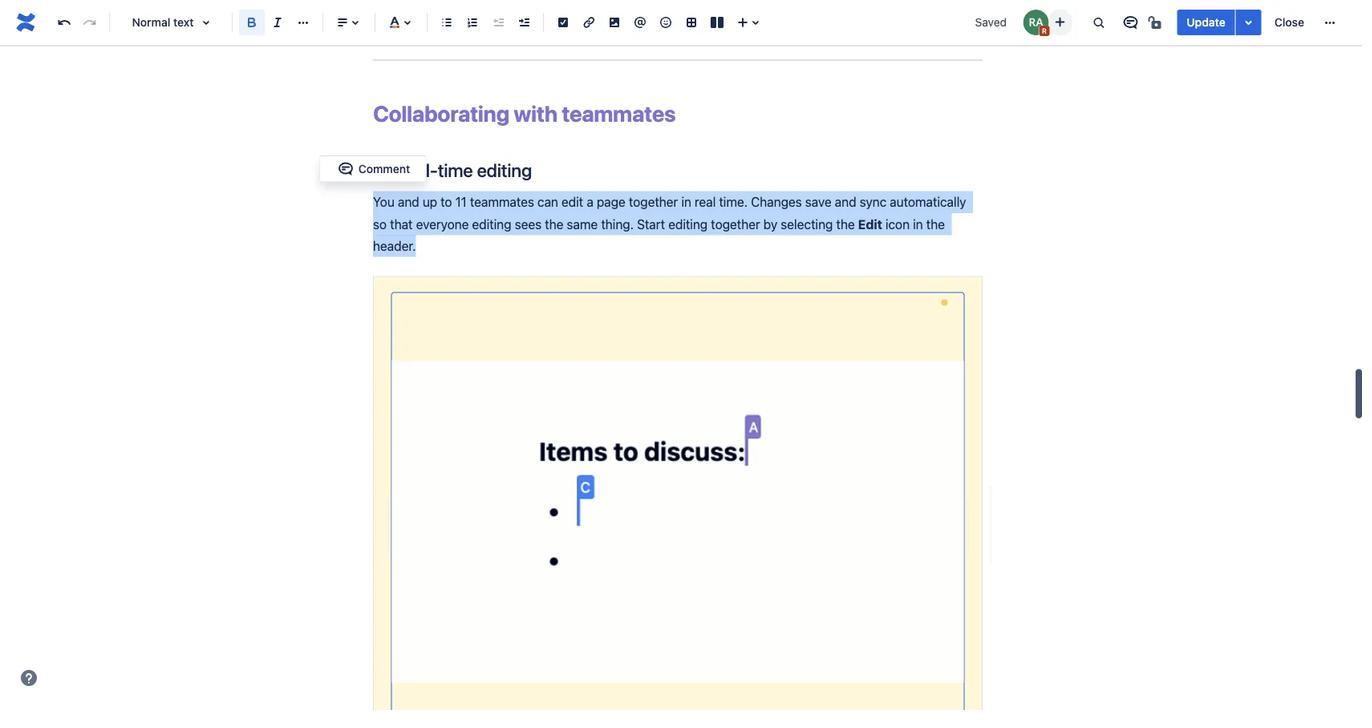 Task type: locate. For each thing, give the bounding box(es) containing it.
more formatting image
[[294, 13, 313, 32]]

1 horizontal spatial the
[[836, 216, 855, 232]]

edit
[[562, 194, 583, 210]]

1 vertical spatial together
[[711, 216, 760, 232]]

1 vertical spatial in
[[913, 216, 923, 232]]

real-
[[395, 160, 438, 181]]

up
[[423, 194, 437, 210]]

2 horizontal spatial the
[[927, 216, 945, 232]]

and
[[398, 194, 419, 210], [835, 194, 857, 210]]

normal text button
[[116, 5, 225, 40]]

normal text
[[132, 16, 194, 29]]

in left real
[[681, 194, 692, 210]]

1 the from the left
[[545, 216, 564, 232]]

together up start
[[629, 194, 678, 210]]

confluence image
[[13, 10, 39, 35]]

1 vertical spatial teammates
[[470, 194, 534, 210]]

icon in the header.
[[373, 216, 948, 254]]

2 and from the left
[[835, 194, 857, 210]]

mention image
[[631, 13, 650, 32]]

outdent ⇧tab image
[[489, 13, 508, 32]]

0 vertical spatial teammates
[[562, 101, 676, 127]]

teammates
[[562, 101, 676, 127], [470, 194, 534, 210]]

more image
[[1321, 13, 1340, 32]]

adjust update settings image
[[1239, 13, 1259, 32]]

1 horizontal spatial in
[[913, 216, 923, 232]]

bullet list ⌘⇧8 image
[[437, 13, 457, 32]]

update button
[[1177, 10, 1235, 35]]

the left edit
[[836, 216, 855, 232]]

11
[[455, 194, 467, 210]]

0 horizontal spatial teammates
[[470, 194, 534, 210]]

find and replace image
[[1089, 13, 1108, 32]]

you and up to 11 teammates can edit a page together in real time. changes save and sync automatically so that everyone editing sees the same thing. start editing together by selecting the
[[373, 194, 970, 232]]

help image
[[19, 669, 39, 688]]

🧑‍💻
[[373, 160, 391, 181]]

comment
[[358, 162, 410, 175]]

together down 'time.'
[[711, 216, 760, 232]]

start
[[637, 216, 665, 232]]

0 horizontal spatial the
[[545, 216, 564, 232]]

teammates inside you and up to 11 teammates can edit a page together in real time. changes save and sync automatically so that everyone editing sees the same thing. start editing together by selecting the
[[470, 194, 534, 210]]

a
[[587, 194, 594, 210]]

0 horizontal spatial in
[[681, 194, 692, 210]]

real
[[695, 194, 716, 210]]

changes
[[751, 194, 802, 210]]

1 horizontal spatial and
[[835, 194, 857, 210]]

comment icon image
[[1121, 13, 1140, 32]]

text
[[173, 16, 194, 29]]

layouts image
[[708, 13, 727, 32]]

icon
[[886, 216, 910, 232]]

in right icon
[[913, 216, 923, 232]]

editing down real
[[668, 216, 708, 232]]

everyone
[[416, 216, 469, 232]]

and left up at the top
[[398, 194, 419, 210]]

0 vertical spatial in
[[681, 194, 692, 210]]

time.
[[719, 194, 748, 210]]

numbered list ⌘⇧7 image
[[463, 13, 482, 32]]

the
[[545, 216, 564, 232], [836, 216, 855, 232], [927, 216, 945, 232]]

no restrictions image
[[1147, 13, 1166, 32]]

1 horizontal spatial together
[[711, 216, 760, 232]]

in
[[681, 194, 692, 210], [913, 216, 923, 232]]

thing.
[[601, 216, 634, 232]]

editing
[[477, 160, 532, 181], [472, 216, 512, 232], [668, 216, 708, 232]]

and right save
[[835, 194, 857, 210]]

emoji image
[[656, 13, 676, 32]]

in inside icon in the header.
[[913, 216, 923, 232]]

3 the from the left
[[927, 216, 945, 232]]

with
[[514, 101, 558, 127]]

update
[[1187, 16, 1226, 29]]

editing right 'time'
[[477, 160, 532, 181]]

redo ⌘⇧z image
[[80, 13, 99, 32]]

the down the automatically at the top right of the page
[[927, 216, 945, 232]]

the down 'can'
[[545, 216, 564, 232]]

together
[[629, 194, 678, 210], [711, 216, 760, 232]]

0 horizontal spatial and
[[398, 194, 419, 210]]

the inside icon in the header.
[[927, 216, 945, 232]]

0 horizontal spatial together
[[629, 194, 678, 210]]

close button
[[1265, 10, 1314, 35]]



Task type: vqa. For each thing, say whether or not it's contained in the screenshot.
Table 'icon' on the top of the page
yes



Task type: describe. For each thing, give the bounding box(es) containing it.
1 horizontal spatial teammates
[[562, 101, 676, 127]]

🧑‍💻 real-time editing
[[373, 160, 532, 181]]

indent tab image
[[514, 13, 534, 32]]

comment button
[[326, 159, 420, 178]]

normal
[[132, 16, 170, 29]]

link image
[[579, 13, 599, 32]]

collaborating
[[373, 101, 509, 127]]

edit
[[858, 216, 882, 232]]

bold ⌘b image
[[242, 13, 262, 32]]

collaborating with teammates
[[373, 101, 676, 127]]

same
[[567, 216, 598, 232]]

automatically
[[890, 194, 966, 210]]

time
[[438, 160, 473, 181]]

so
[[373, 216, 387, 232]]

you
[[373, 194, 395, 210]]

action item image
[[554, 13, 573, 32]]

table image
[[682, 13, 701, 32]]

selecting
[[781, 216, 833, 232]]

that
[[390, 216, 413, 232]]

header.
[[373, 238, 416, 254]]

in inside you and up to 11 teammates can edit a page together in real time. changes save and sync automatically so that everyone editing sees the same thing. start editing together by selecting the
[[681, 194, 692, 210]]

page
[[597, 194, 626, 210]]

comment image
[[336, 159, 355, 178]]

undo ⌘z image
[[55, 13, 74, 32]]

by
[[764, 216, 778, 232]]

add image, video, or file image
[[605, 13, 624, 32]]

italic ⌘i image
[[268, 13, 287, 32]]

saved
[[975, 16, 1007, 29]]

align left image
[[333, 13, 352, 32]]

sync
[[860, 194, 887, 210]]

sees
[[515, 216, 542, 232]]

ruby anderson image
[[1023, 10, 1049, 35]]

close
[[1275, 16, 1305, 29]]

2 the from the left
[[836, 216, 855, 232]]

0 vertical spatial together
[[629, 194, 678, 210]]

to
[[441, 194, 452, 210]]

editing left the sees at the top
[[472, 216, 512, 232]]

1 and from the left
[[398, 194, 419, 210]]

can
[[538, 194, 558, 210]]

invite to edit image
[[1051, 12, 1070, 32]]

save
[[805, 194, 832, 210]]

confluence image
[[13, 10, 39, 35]]



